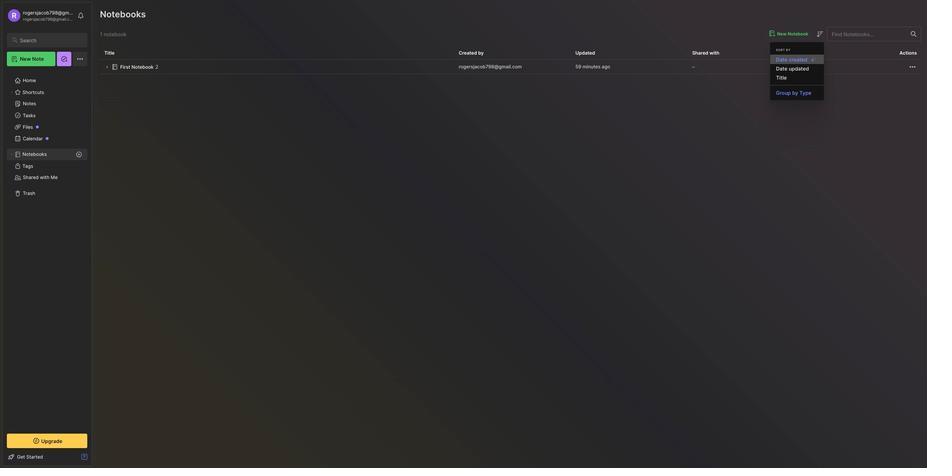 Task type: locate. For each thing, give the bounding box(es) containing it.
Sort field
[[816, 30, 825, 38]]

Search text field
[[20, 37, 81, 44]]

tree
[[3, 71, 92, 428]]

sort options image
[[816, 30, 825, 38]]

More actions field
[[909, 62, 918, 71]]

row
[[100, 60, 922, 74]]

menu item
[[771, 55, 824, 64]]

more actions image
[[909, 63, 918, 71]]

None search field
[[20, 36, 81, 45]]

arrow image
[[104, 65, 110, 70]]



Task type: describe. For each thing, give the bounding box(es) containing it.
Find Notebooks… text field
[[828, 28, 907, 40]]

click to collapse image
[[92, 456, 97, 464]]

dropdown list menu
[[771, 55, 824, 98]]

Help and Learning task checklist field
[[3, 452, 92, 464]]

expand notebooks image
[[9, 153, 14, 157]]

Account field
[[7, 8, 74, 23]]

none search field inside main element
[[20, 36, 81, 45]]

main element
[[0, 0, 94, 469]]

tree inside main element
[[3, 71, 92, 428]]



Task type: vqa. For each thing, say whether or not it's contained in the screenshot.
header
no



